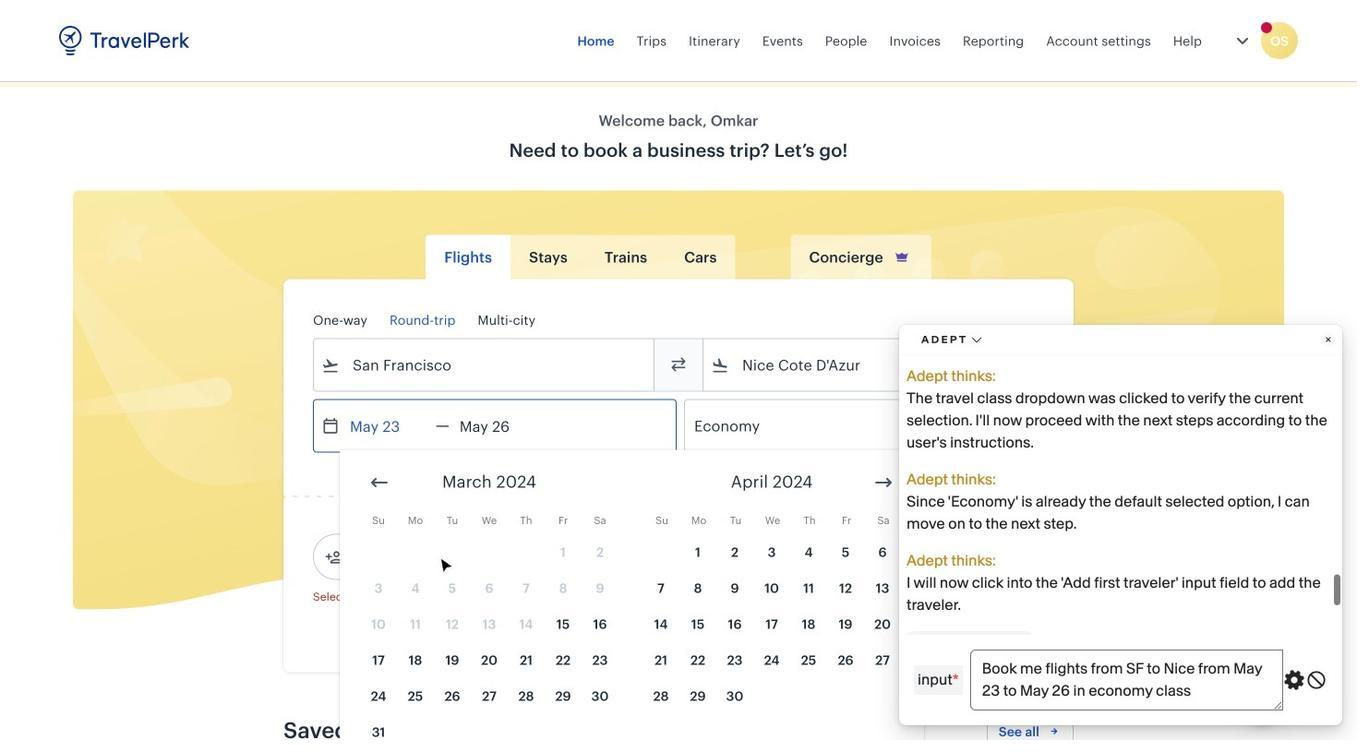 Task type: describe. For each thing, give the bounding box(es) containing it.
move forward to switch to the next month. image
[[873, 472, 895, 494]]

Depart text field
[[340, 400, 436, 452]]

Return text field
[[450, 400, 546, 452]]

calendar application
[[340, 450, 1358, 741]]

From search field
[[340, 351, 630, 380]]

move backward to switch to the previous month. image
[[369, 472, 391, 494]]



Task type: locate. For each thing, give the bounding box(es) containing it.
To search field
[[730, 351, 1020, 380]]

Add first traveler search field
[[344, 543, 536, 572]]



Task type: vqa. For each thing, say whether or not it's contained in the screenshot.
Move backward to switch to the previous month. IMAGE
yes



